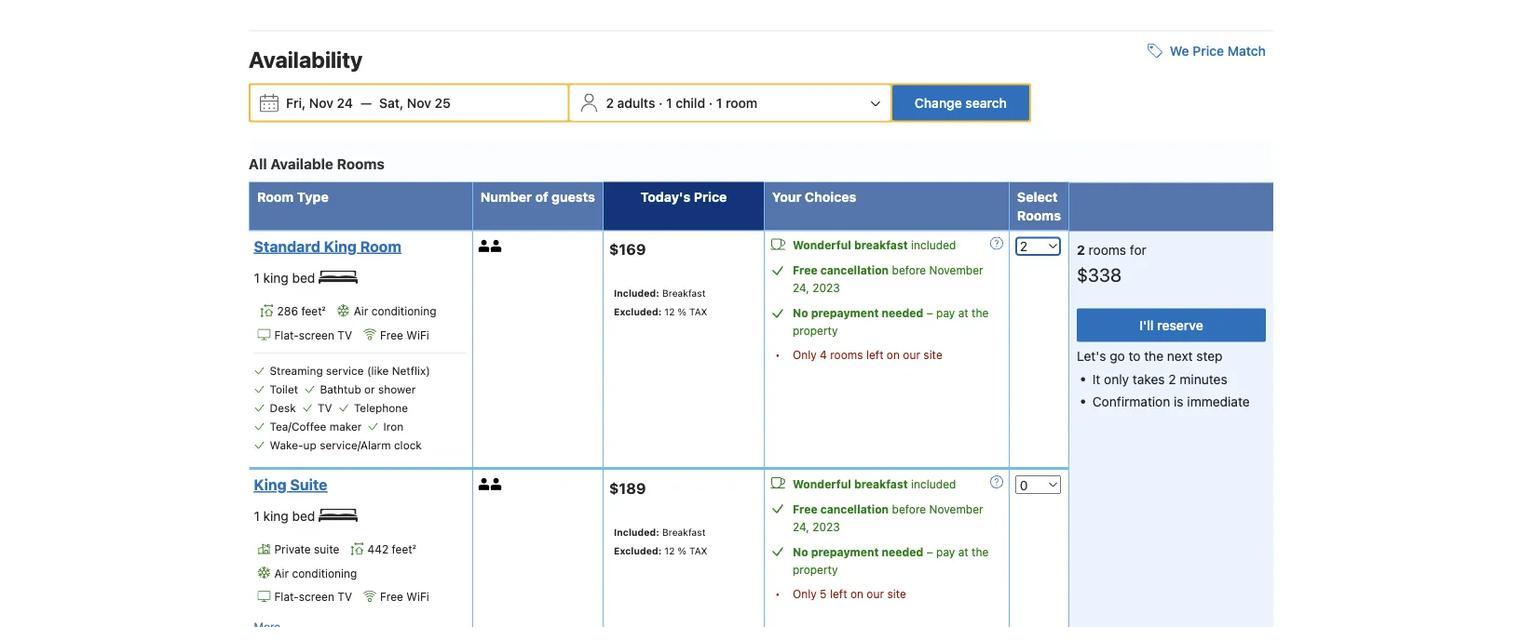 Task type: vqa. For each thing, say whether or not it's contained in the screenshot.
holiday inside the Search holiday packages Book your flights and accommodation together
no



Task type: locate. For each thing, give the bounding box(es) containing it.
0 vertical spatial breakfast
[[854, 239, 908, 252]]

– pay at the property
[[793, 307, 989, 338], [793, 546, 989, 576]]

more details on meals and payment options image for $169
[[990, 237, 1003, 250]]

at for $189
[[958, 546, 969, 559]]

screen down '286 feet²'
[[299, 329, 334, 342]]

0 vertical spatial king
[[263, 270, 289, 285]]

today's price
[[641, 189, 727, 204]]

1 vertical spatial –
[[927, 546, 933, 559]]

0 vertical spatial –
[[927, 307, 933, 320]]

king right "standard"
[[324, 238, 357, 255]]

2 more details on meals and payment options image from the top
[[990, 476, 1003, 489]]

0 vertical spatial feet²
[[301, 305, 326, 318]]

rooms down select
[[1017, 208, 1061, 223]]

left
[[866, 349, 884, 362], [830, 588, 847, 601]]

prepayment for $169
[[811, 307, 879, 320]]

· right child
[[709, 95, 713, 110]]

2 breakfast from the top
[[662, 527, 706, 538]]

0 vertical spatial flat-
[[274, 329, 299, 342]]

flat- down 286
[[274, 329, 299, 342]]

air right '286 feet²'
[[354, 305, 368, 318]]

flat- down private
[[274, 591, 299, 604]]

0 vertical spatial breakfast
[[662, 288, 706, 299]]

1 % from the top
[[678, 307, 686, 318]]

breakfast for $189
[[854, 478, 908, 491]]

air conditioning down private suite
[[274, 567, 357, 580]]

bed for standard
[[292, 270, 315, 285]]

no prepayment needed up only 5 left on our site
[[793, 546, 924, 559]]

wonderful for $169
[[793, 239, 851, 252]]

free cancellation for $189
[[793, 503, 889, 516]]

1 horizontal spatial price
[[1193, 43, 1224, 58]]

0 vertical spatial flat-screen tv
[[274, 329, 352, 342]]

2 pay from the top
[[936, 546, 955, 559]]

1 horizontal spatial 2
[[1077, 242, 1085, 258]]

0 horizontal spatial ·
[[659, 95, 663, 110]]

our
[[903, 349, 920, 362], [867, 588, 884, 601]]

needed up only 5 left on our site
[[882, 546, 924, 559]]

0 vertical spatial on
[[887, 349, 900, 362]]

needed up 'only 4 rooms left on our site'
[[882, 307, 924, 320]]

bed for king
[[292, 509, 315, 524]]

prepayment up only 5 left on our site
[[811, 546, 879, 559]]

wonderful
[[793, 239, 851, 252], [793, 478, 851, 491]]

service/alarm
[[320, 439, 391, 452]]

more details on meals and payment options image
[[990, 237, 1003, 250], [990, 476, 1003, 489]]

tv up tea/coffee maker
[[318, 401, 332, 414]]

0 horizontal spatial our
[[867, 588, 884, 601]]

select rooms
[[1017, 189, 1061, 223]]

2 screen from the top
[[299, 591, 334, 604]]

·
[[659, 95, 663, 110], [709, 95, 713, 110]]

1 vertical spatial air
[[274, 567, 289, 580]]

1 vertical spatial left
[[830, 588, 847, 601]]

air
[[354, 305, 368, 318], [274, 567, 289, 580]]

number of guests
[[480, 189, 595, 204]]

24, down your choices
[[793, 282, 809, 295]]

• left 4
[[775, 349, 780, 362]]

2 bed from the top
[[292, 509, 315, 524]]

1 down king suite on the left bottom
[[254, 509, 260, 524]]

rooms inside 2 rooms for $338
[[1089, 242, 1126, 258]]

1 needed from the top
[[882, 307, 924, 320]]

1 vertical spatial 2023
[[813, 521, 840, 534]]

1 vertical spatial 2
[[1077, 242, 1085, 258]]

2 breakfast from the top
[[854, 478, 908, 491]]

2 inside 2 rooms for $338
[[1077, 242, 1085, 258]]

cancellation for $189
[[820, 503, 889, 516]]

price
[[1193, 43, 1224, 58], [694, 189, 727, 204]]

1 vertical spatial before
[[892, 503, 926, 516]]

conditioning
[[371, 305, 436, 318], [292, 567, 357, 580]]

2 no from the top
[[793, 546, 808, 559]]

2 24, from the top
[[793, 521, 809, 534]]

2 vertical spatial 2
[[1169, 372, 1176, 387]]

netflix)
[[392, 364, 430, 377]]

property for $169
[[793, 325, 838, 338]]

– pay at the property up only 5 left on our site
[[793, 546, 989, 576]]

your choices
[[772, 189, 856, 204]]

0 vertical spatial no prepayment needed
[[793, 307, 924, 320]]

tax for $189
[[689, 545, 708, 557]]

king left "suite"
[[254, 476, 287, 494]]

1 pay from the top
[[936, 307, 955, 320]]

on
[[887, 349, 900, 362], [850, 588, 864, 601]]

2023 up 4
[[813, 282, 840, 295]]

2 prepayment from the top
[[811, 546, 879, 559]]

before november 24, 2023 up only 5 left on our site
[[793, 503, 983, 534]]

free wifi down 442 feet²
[[380, 591, 429, 604]]

0 horizontal spatial price
[[694, 189, 727, 204]]

the for $189
[[972, 546, 989, 559]]

next
[[1167, 348, 1193, 364]]

• left 5
[[775, 588, 780, 601]]

no up only 5 left on our site
[[793, 546, 808, 559]]

5
[[820, 588, 827, 601]]

2 wonderful from the top
[[793, 478, 851, 491]]

2 tax from the top
[[689, 545, 708, 557]]

1 vertical spatial 1 king bed
[[254, 509, 319, 524]]

1 vertical spatial king
[[254, 476, 287, 494]]

– for $169
[[927, 307, 933, 320]]

free cancellation down choices
[[793, 264, 889, 277]]

1 no prepayment needed from the top
[[793, 307, 924, 320]]

2 left adults at the left top of page
[[606, 95, 614, 110]]

•
[[775, 349, 780, 362], [775, 588, 780, 601]]

nov left 25 on the top of the page
[[407, 95, 431, 110]]

1 horizontal spatial feet²
[[392, 544, 416, 557]]

breakfast for $169
[[854, 239, 908, 252]]

0 vertical spatial – pay at the property
[[793, 307, 989, 338]]

1 vertical spatial screen
[[299, 591, 334, 604]]

1 vertical spatial november
[[929, 503, 983, 516]]

king suite
[[254, 476, 327, 494]]

1 vertical spatial flat-screen tv
[[274, 591, 352, 604]]

tax
[[689, 307, 708, 318], [689, 545, 708, 557]]

0 vertical spatial cancellation
[[820, 264, 889, 277]]

prepayment up 4
[[811, 307, 879, 320]]

is
[[1174, 394, 1184, 409]]

1 1 king bed from the top
[[254, 270, 319, 285]]

0 vertical spatial king
[[324, 238, 357, 255]]

2 for $338
[[1077, 242, 1085, 258]]

0 vertical spatial before
[[892, 264, 926, 277]]

1 vertical spatial needed
[[882, 546, 924, 559]]

bed up '286 feet²'
[[292, 270, 315, 285]]

0 vertical spatial rooms
[[1089, 242, 1126, 258]]

1 no from the top
[[793, 307, 808, 320]]

1 – from the top
[[927, 307, 933, 320]]

wake-
[[270, 439, 303, 452]]

needed for $189
[[882, 546, 924, 559]]

1 left room
[[716, 95, 722, 110]]

1 24, from the top
[[793, 282, 809, 295]]

pay for $189
[[936, 546, 955, 559]]

1 breakfast from the top
[[662, 288, 706, 299]]

1 wonderful from the top
[[793, 239, 851, 252]]

only 4 rooms left on our site
[[793, 349, 943, 362]]

1 vertical spatial no prepayment needed
[[793, 546, 924, 559]]

suite
[[314, 544, 340, 557]]

2 % from the top
[[678, 545, 686, 557]]

1 tax from the top
[[689, 307, 708, 318]]

1 12 from the top
[[664, 307, 675, 318]]

included: down $169
[[614, 288, 660, 299]]

it
[[1093, 372, 1101, 387]]

before for $189
[[892, 503, 926, 516]]

1 vertical spatial included: breakfast excluded: 12 % tax
[[614, 527, 708, 557]]

flat-screen tv
[[274, 329, 352, 342], [274, 591, 352, 604]]

only left 4
[[793, 349, 817, 362]]

0 vertical spatial no
[[793, 307, 808, 320]]

excluded: for $169
[[614, 307, 662, 318]]

price for we
[[1193, 43, 1224, 58]]

the
[[972, 307, 989, 320], [1144, 348, 1164, 364], [972, 546, 989, 559]]

2 included: breakfast excluded: 12 % tax from the top
[[614, 527, 708, 557]]

no
[[793, 307, 808, 320], [793, 546, 808, 559]]

king down king suite on the left bottom
[[263, 509, 289, 524]]

1 bed from the top
[[292, 270, 315, 285]]

1 • from the top
[[775, 349, 780, 362]]

1
[[666, 95, 672, 110], [716, 95, 722, 110], [254, 270, 260, 285], [254, 509, 260, 524]]

0 vertical spatial only
[[793, 349, 817, 362]]

included: for $189
[[614, 527, 660, 538]]

included: breakfast excluded: 12 % tax down $189
[[614, 527, 708, 557]]

king inside 'link'
[[324, 238, 357, 255]]

tv up service
[[338, 329, 352, 342]]

2 2023 from the top
[[813, 521, 840, 534]]

on right 4
[[887, 349, 900, 362]]

all available rooms
[[249, 155, 385, 172]]

0 vertical spatial pay
[[936, 307, 955, 320]]

2 included: from the top
[[614, 527, 660, 538]]

0 horizontal spatial room
[[257, 189, 294, 204]]

1 vertical spatial more details on meals and payment options image
[[990, 476, 1003, 489]]

tv down suite
[[338, 591, 352, 604]]

1 november from the top
[[929, 264, 983, 277]]

included: down $189
[[614, 527, 660, 538]]

0 vertical spatial tax
[[689, 307, 708, 318]]

pay
[[936, 307, 955, 320], [936, 546, 955, 559]]

wifi down 442 feet²
[[406, 591, 429, 604]]

included: breakfast excluded: 12 % tax
[[614, 288, 708, 318], [614, 527, 708, 557]]

1 vertical spatial price
[[694, 189, 727, 204]]

1 vertical spatial bed
[[292, 509, 315, 524]]

1 wonderful breakfast included from the top
[[793, 239, 956, 252]]

to
[[1129, 348, 1141, 364]]

• for $169
[[775, 349, 780, 362]]

occupancy image for $189
[[491, 479, 503, 491]]

wifi
[[406, 329, 429, 342], [406, 591, 429, 604]]

12
[[664, 307, 675, 318], [664, 545, 675, 557]]

1 vertical spatial pay
[[936, 546, 955, 559]]

1 only from the top
[[793, 349, 817, 362]]

1 before from the top
[[892, 264, 926, 277]]

free cancellation
[[793, 264, 889, 277], [793, 503, 889, 516]]

– pay at the property up 'only 4 rooms left on our site'
[[793, 307, 989, 338]]

1 king from the top
[[263, 270, 289, 285]]

2 up $338
[[1077, 242, 1085, 258]]

immediate
[[1187, 394, 1250, 409]]

pay for $169
[[936, 307, 955, 320]]

conditioning down suite
[[292, 567, 357, 580]]

24, up only 5 left on our site
[[793, 521, 809, 534]]

breakfast for $189
[[662, 527, 706, 538]]

rooms right 4
[[830, 349, 863, 362]]

king
[[324, 238, 357, 255], [254, 476, 287, 494]]

rooms right the available
[[337, 155, 385, 172]]

% for $169
[[678, 307, 686, 318]]

our right 5
[[867, 588, 884, 601]]

2 – from the top
[[927, 546, 933, 559]]

feet² right 442
[[392, 544, 416, 557]]

1 included from the top
[[911, 239, 956, 252]]

no up 'only 4 rooms left on our site'
[[793, 307, 808, 320]]

2 inside 2 adults · 1 child · 1 room button
[[606, 95, 614, 110]]

2 excluded: from the top
[[614, 545, 662, 557]]

1 horizontal spatial site
[[924, 349, 943, 362]]

only
[[793, 349, 817, 362], [793, 588, 817, 601]]

price right the today's
[[694, 189, 727, 204]]

0 vertical spatial left
[[866, 349, 884, 362]]

wonderful breakfast included for $169
[[793, 239, 956, 252]]

cancellation down choices
[[820, 264, 889, 277]]

2 free cancellation from the top
[[793, 503, 889, 516]]

1 vertical spatial on
[[850, 588, 864, 601]]

1 vertical spatial free wifi
[[380, 591, 429, 604]]

at
[[958, 307, 969, 320], [958, 546, 969, 559]]

0 horizontal spatial king
[[254, 476, 287, 494]]

1 more details on meals and payment options image from the top
[[990, 237, 1003, 250]]

number
[[480, 189, 532, 204]]

step
[[1197, 348, 1223, 364]]

· right adults at the left top of page
[[659, 95, 663, 110]]

1 breakfast from the top
[[854, 239, 908, 252]]

1 before november 24, 2023 from the top
[[793, 264, 983, 295]]

king for king
[[263, 509, 289, 524]]

2 vertical spatial the
[[972, 546, 989, 559]]

conditioning up netflix)
[[371, 305, 436, 318]]

0 vertical spatial property
[[793, 325, 838, 338]]

our right 4
[[903, 349, 920, 362]]

tea/coffee
[[270, 420, 326, 433]]

standard king room link
[[254, 237, 462, 256]]

12 for $169
[[664, 307, 675, 318]]

0 vertical spatial prepayment
[[811, 307, 879, 320]]

1 king bed down "standard"
[[254, 270, 319, 285]]

fri,
[[286, 95, 306, 110]]

included: breakfast excluded: 12 % tax down $169
[[614, 288, 708, 318]]

0 vertical spatial 12
[[664, 307, 675, 318]]

iron
[[383, 420, 404, 433]]

screen
[[299, 329, 334, 342], [299, 591, 334, 604]]

2 • from the top
[[775, 588, 780, 601]]

1 free cancellation from the top
[[793, 264, 889, 277]]

1 vertical spatial no
[[793, 546, 808, 559]]

up
[[303, 439, 317, 452]]

1 vertical spatial excluded:
[[614, 545, 662, 557]]

cancellation up only 5 left on our site
[[820, 503, 889, 516]]

–
[[927, 307, 933, 320], [927, 546, 933, 559]]

1 king bed
[[254, 270, 319, 285], [254, 509, 319, 524]]

1 cancellation from the top
[[820, 264, 889, 277]]

let's
[[1077, 348, 1106, 364]]

2 before from the top
[[892, 503, 926, 516]]

occupancy image
[[491, 240, 503, 252], [479, 479, 491, 491], [491, 479, 503, 491]]

286 feet²
[[277, 305, 326, 318]]

included: breakfast excluded: 12 % tax for $169
[[614, 288, 708, 318]]

screen down private suite
[[299, 591, 334, 604]]

0 vertical spatial 1 king bed
[[254, 270, 319, 285]]

1 vertical spatial room
[[360, 238, 401, 255]]

rooms
[[337, 155, 385, 172], [1017, 208, 1061, 223]]

1 – pay at the property from the top
[[793, 307, 989, 338]]

2 at from the top
[[958, 546, 969, 559]]

1 vertical spatial at
[[958, 546, 969, 559]]

no prepayment needed up 'only 4 rooms left on our site'
[[793, 307, 924, 320]]

1 2023 from the top
[[813, 282, 840, 295]]

0 vertical spatial before november 24, 2023
[[793, 264, 983, 295]]

1 vertical spatial king
[[263, 509, 289, 524]]

air down private
[[274, 567, 289, 580]]

free
[[793, 264, 818, 277], [380, 329, 403, 342], [793, 503, 818, 516], [380, 591, 403, 604]]

on right 5
[[850, 588, 864, 601]]

1 vertical spatial breakfast
[[662, 527, 706, 538]]

breakfast for $169
[[662, 288, 706, 299]]

1 vertical spatial air conditioning
[[274, 567, 357, 580]]

nov left 24 on the left top of the page
[[309, 95, 333, 110]]

property up 4
[[793, 325, 838, 338]]

% for $189
[[678, 545, 686, 557]]

1 vertical spatial only
[[793, 588, 817, 601]]

0 horizontal spatial nov
[[309, 95, 333, 110]]

0 vertical spatial screen
[[299, 329, 334, 342]]

change search
[[915, 95, 1007, 110]]

2 only from the top
[[793, 588, 817, 601]]

0 vertical spatial air
[[354, 305, 368, 318]]

1 vertical spatial included
[[911, 478, 956, 491]]

2 no prepayment needed from the top
[[793, 546, 924, 559]]

1 at from the top
[[958, 307, 969, 320]]

2 november from the top
[[929, 503, 983, 516]]

match
[[1228, 43, 1266, 58]]

2 before november 24, 2023 from the top
[[793, 503, 983, 534]]

0 vertical spatial november
[[929, 264, 983, 277]]

price inside dropdown button
[[1193, 43, 1224, 58]]

king down "standard"
[[263, 270, 289, 285]]

wifi up netflix)
[[406, 329, 429, 342]]

only left 5
[[793, 588, 817, 601]]

rooms up $338
[[1089, 242, 1126, 258]]

air conditioning up netflix)
[[354, 305, 436, 318]]

0 vertical spatial 2
[[606, 95, 614, 110]]

excluded: down $189
[[614, 545, 662, 557]]

2 – pay at the property from the top
[[793, 546, 989, 576]]

1 excluded: from the top
[[614, 307, 662, 318]]

room
[[257, 189, 294, 204], [360, 238, 401, 255]]

property up 5
[[793, 563, 838, 576]]

1 vertical spatial property
[[793, 563, 838, 576]]

1 vertical spatial our
[[867, 588, 884, 601]]

2 property from the top
[[793, 563, 838, 576]]

king for standard
[[263, 270, 289, 285]]

before november 24, 2023 up 'only 4 rooms left on our site'
[[793, 264, 983, 295]]

%
[[678, 307, 686, 318], [678, 545, 686, 557]]

2 king from the top
[[263, 509, 289, 524]]

left right 5
[[830, 588, 847, 601]]

0 horizontal spatial 2
[[606, 95, 614, 110]]

1 vertical spatial the
[[1144, 348, 1164, 364]]

1 horizontal spatial rooms
[[1017, 208, 1061, 223]]

2 12 from the top
[[664, 545, 675, 557]]

1 horizontal spatial nov
[[407, 95, 431, 110]]

feet² right 286
[[301, 305, 326, 318]]

0 vertical spatial the
[[972, 307, 989, 320]]

1 horizontal spatial conditioning
[[371, 305, 436, 318]]

2023
[[813, 282, 840, 295], [813, 521, 840, 534]]

feet² for 442 feet²
[[392, 544, 416, 557]]

2 · from the left
[[709, 95, 713, 110]]

nov
[[309, 95, 333, 110], [407, 95, 431, 110]]

$189
[[609, 480, 646, 497]]

included
[[911, 239, 956, 252], [911, 478, 956, 491]]

1 property from the top
[[793, 325, 838, 338]]

0 horizontal spatial on
[[850, 588, 864, 601]]

left right 4
[[866, 349, 884, 362]]

2 up is
[[1169, 372, 1176, 387]]

flat-screen tv down private suite
[[274, 591, 352, 604]]

2 needed from the top
[[882, 546, 924, 559]]

0 vertical spatial included: breakfast excluded: 12 % tax
[[614, 288, 708, 318]]

free cancellation up only 5 left on our site
[[793, 503, 889, 516]]

1 vertical spatial 12
[[664, 545, 675, 557]]

price right we
[[1193, 43, 1224, 58]]

no prepayment needed
[[793, 307, 924, 320], [793, 546, 924, 559]]

1 included: from the top
[[614, 288, 660, 299]]

1 vertical spatial feet²
[[392, 544, 416, 557]]

2 wonderful breakfast included from the top
[[793, 478, 956, 491]]

bed down "suite"
[[292, 509, 315, 524]]

1 left child
[[666, 95, 672, 110]]

0 vertical spatial free wifi
[[380, 329, 429, 342]]

1 nov from the left
[[309, 95, 333, 110]]

0 vertical spatial •
[[775, 349, 780, 362]]

free wifi up netflix)
[[380, 329, 429, 342]]

1 included: breakfast excluded: 12 % tax from the top
[[614, 288, 708, 318]]

1 horizontal spatial ·
[[709, 95, 713, 110]]

1 horizontal spatial rooms
[[1089, 242, 1126, 258]]

included for $169
[[911, 239, 956, 252]]

0 vertical spatial conditioning
[[371, 305, 436, 318]]

1 king bed down king suite on the left bottom
[[254, 509, 319, 524]]

0 vertical spatial 2023
[[813, 282, 840, 295]]

0 vertical spatial wonderful breakfast included
[[793, 239, 956, 252]]

flat-screen tv down '286 feet²'
[[274, 329, 352, 342]]

2 cancellation from the top
[[820, 503, 889, 516]]

2 1 king bed from the top
[[254, 509, 319, 524]]

2023 up 5
[[813, 521, 840, 534]]

1 vertical spatial – pay at the property
[[793, 546, 989, 576]]

excluded: down $169
[[614, 307, 662, 318]]

1 prepayment from the top
[[811, 307, 879, 320]]

private
[[274, 544, 311, 557]]

excluded: for $189
[[614, 545, 662, 557]]

only
[[1104, 372, 1129, 387]]

adults
[[617, 95, 655, 110]]

feet²
[[301, 305, 326, 318], [392, 544, 416, 557]]

2 included from the top
[[911, 478, 956, 491]]



Task type: describe. For each thing, give the bounding box(es) containing it.
0 vertical spatial air conditioning
[[354, 305, 436, 318]]

442 feet²
[[367, 544, 416, 557]]

cancellation for $169
[[820, 264, 889, 277]]

12 for $189
[[664, 545, 675, 557]]

type
[[297, 189, 329, 204]]

fri, nov 24 button
[[279, 86, 361, 120]]

1 wifi from the top
[[406, 329, 429, 342]]

0 vertical spatial site
[[924, 349, 943, 362]]

change
[[915, 95, 962, 110]]

the inside the let's go to the next step it only takes 2 minutes confirmation is immediate
[[1144, 348, 1164, 364]]

2 wifi from the top
[[406, 591, 429, 604]]

price for today's
[[694, 189, 727, 204]]

24
[[337, 95, 353, 110]]

streaming service (like netflix)
[[270, 364, 430, 377]]

– pay at the property for $169
[[793, 307, 989, 338]]

choices
[[805, 189, 856, 204]]

1 · from the left
[[659, 95, 663, 110]]

2023 for $169
[[813, 282, 840, 295]]

sat,
[[379, 95, 404, 110]]

2 flat-screen tv from the top
[[274, 591, 352, 604]]

1 horizontal spatial air
[[354, 305, 368, 318]]

standard king room
[[254, 238, 401, 255]]

2 adults · 1 child · 1 room
[[606, 95, 758, 110]]

before november 24, 2023 for $189
[[793, 503, 983, 534]]

only for $169
[[793, 349, 817, 362]]

shower
[[378, 383, 416, 396]]

25
[[435, 95, 451, 110]]

0 horizontal spatial air
[[274, 567, 289, 580]]

we price match
[[1170, 43, 1266, 58]]

1 vertical spatial rooms
[[1017, 208, 1061, 223]]

1 king bed for king
[[254, 509, 319, 524]]

1 down "standard"
[[254, 270, 260, 285]]

service
[[326, 364, 364, 377]]

private suite
[[274, 544, 340, 557]]

free cancellation for $169
[[793, 264, 889, 277]]

– pay at the property for $189
[[793, 546, 989, 576]]

2 adults · 1 child · 1 room button
[[572, 85, 889, 121]]

24, for $169
[[793, 282, 809, 295]]

included: for $169
[[614, 288, 660, 299]]

the for $169
[[972, 307, 989, 320]]

room type
[[257, 189, 329, 204]]

1 screen from the top
[[299, 329, 334, 342]]

286
[[277, 305, 298, 318]]

0 horizontal spatial left
[[830, 588, 847, 601]]

we
[[1170, 43, 1189, 58]]

takes
[[1133, 372, 1165, 387]]

no prepayment needed for $189
[[793, 546, 924, 559]]

november for $189
[[929, 503, 983, 516]]

$169
[[609, 241, 646, 259]]

of
[[535, 189, 548, 204]]

property for $189
[[793, 563, 838, 576]]

2023 for $189
[[813, 521, 840, 534]]

occupancy image for $169
[[491, 240, 503, 252]]

0 horizontal spatial conditioning
[[292, 567, 357, 580]]

prepayment for $189
[[811, 546, 879, 559]]

wonderful for $189
[[793, 478, 851, 491]]

1 flat- from the top
[[274, 329, 299, 342]]

1 vertical spatial site
[[887, 588, 906, 601]]

2 vertical spatial tv
[[338, 591, 352, 604]]

minutes
[[1180, 372, 1228, 387]]

no for $169
[[793, 307, 808, 320]]

change search button
[[892, 85, 1029, 121]]

fri, nov 24 — sat, nov 25
[[286, 95, 451, 110]]

today's
[[641, 189, 691, 204]]

no for $189
[[793, 546, 808, 559]]

needed for $169
[[882, 307, 924, 320]]

clock
[[394, 439, 422, 452]]

1 free wifi from the top
[[380, 329, 429, 342]]

24, for $189
[[793, 521, 809, 534]]

0 vertical spatial tv
[[338, 329, 352, 342]]

let's go to the next step it only takes 2 minutes confirmation is immediate
[[1077, 348, 1250, 409]]

sat, nov 25 button
[[372, 86, 458, 120]]

or
[[364, 383, 375, 396]]

toilet
[[270, 383, 298, 396]]

select
[[1017, 189, 1058, 204]]

confirmation
[[1093, 394, 1170, 409]]

search
[[966, 95, 1007, 110]]

november for $169
[[929, 264, 983, 277]]

$338
[[1077, 264, 1122, 286]]

bathtub or shower
[[320, 383, 416, 396]]

feet² for 286 feet²
[[301, 305, 326, 318]]

i'll reserve
[[1140, 318, 1203, 333]]

4
[[820, 349, 827, 362]]

suite
[[290, 476, 327, 494]]

wonderful breakfast included for $189
[[793, 478, 956, 491]]

before november 24, 2023 for $169
[[793, 264, 983, 295]]

only 5 left on our site
[[793, 588, 906, 601]]

go
[[1110, 348, 1125, 364]]

for
[[1130, 242, 1147, 258]]

2 for 1
[[606, 95, 614, 110]]

bathtub
[[320, 383, 361, 396]]

occupancy image
[[479, 240, 491, 252]]

1 horizontal spatial left
[[866, 349, 884, 362]]

desk
[[270, 401, 296, 414]]

telephone
[[354, 401, 408, 414]]

only for $189
[[793, 588, 817, 601]]

king suite link
[[254, 476, 462, 494]]

2 free wifi from the top
[[380, 591, 429, 604]]

2 flat- from the top
[[274, 591, 299, 604]]

(like
[[367, 364, 389, 377]]

your
[[772, 189, 802, 204]]

442
[[367, 544, 389, 557]]

2 inside the let's go to the next step it only takes 2 minutes confirmation is immediate
[[1169, 372, 1176, 387]]

– for $189
[[927, 546, 933, 559]]

2 nov from the left
[[407, 95, 431, 110]]

streaming
[[270, 364, 323, 377]]

available
[[270, 155, 333, 172]]

standard
[[254, 238, 320, 255]]

included: breakfast excluded: 12 % tax for $189
[[614, 527, 708, 557]]

1 vertical spatial tv
[[318, 401, 332, 414]]

at for $169
[[958, 307, 969, 320]]

i'll reserve button
[[1077, 309, 1266, 342]]

all
[[249, 155, 267, 172]]

more details on meals and payment options image for $189
[[990, 476, 1003, 489]]

wake-up service/alarm clock
[[270, 439, 422, 452]]

room
[[726, 95, 758, 110]]

room inside 'link'
[[360, 238, 401, 255]]

availability
[[249, 46, 363, 72]]

included for $189
[[911, 478, 956, 491]]

child
[[676, 95, 705, 110]]

guests
[[552, 189, 595, 204]]

1 flat-screen tv from the top
[[274, 329, 352, 342]]

1 king bed for standard
[[254, 270, 319, 285]]

—
[[361, 95, 372, 110]]

2 rooms for $338
[[1077, 242, 1147, 286]]

0 vertical spatial room
[[257, 189, 294, 204]]

maker
[[330, 420, 362, 433]]

tax for $169
[[689, 307, 708, 318]]

we price match button
[[1140, 34, 1274, 67]]

• for $189
[[775, 588, 780, 601]]

0 vertical spatial rooms
[[337, 155, 385, 172]]

tea/coffee maker
[[270, 420, 362, 433]]

0 horizontal spatial rooms
[[830, 349, 863, 362]]

1 horizontal spatial our
[[903, 349, 920, 362]]

before for $169
[[892, 264, 926, 277]]

no prepayment needed for $169
[[793, 307, 924, 320]]



